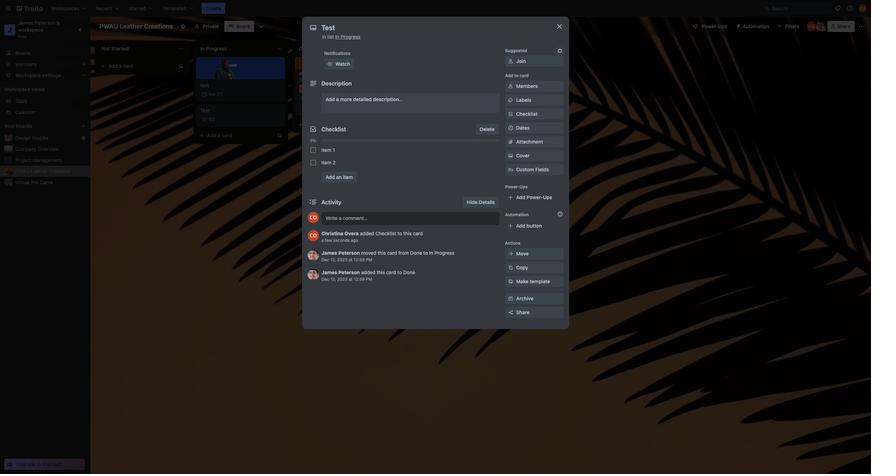 Task type: locate. For each thing, give the bounding box(es) containing it.
customize views image
[[258, 23, 265, 30]]

hide details link
[[463, 197, 499, 208]]

source vegan leather link
[[299, 77, 380, 84]]

2 down item 1
[[333, 160, 336, 166]]

0 vertical spatial 1
[[370, 86, 372, 92]]

0 vertical spatial dec 13, 2023 at 12:59 pm link
[[322, 258, 373, 263]]

2 horizontal spatial power-
[[703, 23, 719, 29]]

1 at from the top
[[349, 258, 353, 263]]

james peterson (jamespeterson93) image
[[308, 250, 319, 261], [308, 269, 319, 281]]

0 vertical spatial power-
[[703, 23, 719, 29]]

1 vertical spatial dec
[[322, 258, 330, 263]]

2 inside checklist group
[[333, 160, 336, 166]]

sm image left archive
[[508, 296, 515, 302]]

this down write a comment text field
[[404, 231, 412, 237]]

pm inside james peterson moved this card from done to in progress dec 13, 2023 at 12:59 pm
[[366, 258, 373, 263]]

sourcing source vegan leather
[[299, 72, 347, 83]]

add
[[109, 63, 118, 69], [506, 73, 514, 78], [326, 96, 335, 102], [306, 121, 316, 127], [207, 133, 217, 139], [326, 174, 335, 180], [517, 195, 526, 200], [517, 223, 526, 229]]

pm
[[366, 258, 373, 263], [366, 277, 373, 282]]

share for the topmost the share button
[[838, 23, 851, 29]]

sm image inside the archive link
[[508, 296, 515, 302]]

Write a comment text field
[[322, 212, 500, 225]]

james inside james peterson moved this card from done to in progress dec 13, 2023 at 12:59 pm
[[322, 250, 338, 256]]

checklist group
[[308, 144, 500, 169]]

2 item from the top
[[322, 160, 332, 166]]

dec inside "james peterson added this card to done dec 13, 2023 at 12:59 pm"
[[322, 277, 330, 282]]

0 vertical spatial checklist
[[517, 111, 538, 117]]

at inside james peterson moved this card from done to in progress dec 13, 2023 at 12:59 pm
[[349, 258, 353, 263]]

add a card for "add a card" button corresponding to create from template… icon
[[109, 63, 133, 69]]

share for the bottommost the share button
[[517, 310, 530, 316]]

this right moved
[[378, 250, 386, 256]]

add a card button for create from template… icon
[[97, 61, 175, 72]]

members link down boards
[[0, 59, 90, 70]]

fields
[[536, 167, 549, 173]]

0 vertical spatial pwau leather creations
[[100, 23, 173, 30]]

2 horizontal spatial ups
[[719, 23, 728, 29]]

12:59 inside "james peterson added this card to done dec 13, 2023 at 12:59 pm"
[[354, 277, 365, 282]]

christina overa (christinaovera) image right filters
[[807, 22, 817, 31]]

1 13, from the top
[[331, 258, 336, 263]]

1 horizontal spatial share
[[838, 23, 851, 29]]

mar right -
[[361, 86, 368, 92]]

dec 13, 2023 at 12:59 pm link for moved this card from done to in progress
[[322, 258, 373, 263]]

2 13, from the top
[[331, 277, 336, 282]]

2 12:59 from the top
[[354, 277, 365, 282]]

checklist down labels
[[517, 111, 538, 117]]

source
[[299, 77, 315, 83]]

copy
[[517, 265, 529, 271]]

1 vertical spatial pwau leather creations
[[15, 168, 71, 174]]

1 horizontal spatial ups
[[544, 195, 553, 200]]

1 horizontal spatial progress
[[435, 250, 455, 256]]

to down from
[[398, 270, 402, 276]]

0 horizontal spatial in
[[336, 34, 340, 40]]

1 horizontal spatial power-ups
[[703, 23, 728, 29]]

dec 18, 2023 - mar 1
[[330, 86, 372, 92]]

share
[[838, 23, 851, 29], [517, 310, 530, 316]]

leather
[[120, 23, 143, 30], [31, 168, 48, 174]]

2 pm from the top
[[366, 277, 373, 282]]

0 horizontal spatial 0
[[209, 117, 211, 122]]

watch
[[336, 61, 350, 67]]

1 12:59 from the top
[[354, 258, 365, 263]]

labels link
[[506, 95, 564, 106]]

sm image left copy on the bottom right
[[508, 265, 515, 271]]

2 vertical spatial this
[[377, 270, 385, 276]]

custom
[[517, 167, 535, 173]]

sm image inside the 'labels' link
[[508, 97, 515, 104]]

sm image inside make template link
[[508, 278, 515, 285]]

members link up the 'labels' link
[[506, 81, 564, 92]]

to inside "james peterson added this card to done dec 13, 2023 at 12:59 pm"
[[398, 270, 402, 276]]

1 vertical spatial james peterson (jamespeterson93) image
[[308, 269, 319, 281]]

calendar link
[[15, 109, 86, 116]]

pwau inside text field
[[100, 23, 118, 30]]

2023 inside checkbox
[[346, 86, 357, 92]]

1 pm from the top
[[366, 258, 373, 263]]

sm image left make
[[508, 278, 515, 285]]

0 horizontal spatial power-
[[506, 184, 520, 190]]

Mar 27 checkbox
[[200, 90, 225, 99]]

ups left automation button at the right of the page
[[719, 23, 728, 29]]

this down james peterson moved this card from done to in progress dec 13, 2023 at 12:59 pm
[[377, 270, 385, 276]]

hide details
[[467, 199, 495, 205]]

add a card button for create from template… image
[[196, 130, 274, 141]]

1 horizontal spatial pwau leather creations
[[100, 23, 173, 30]]

0 vertical spatial 13,
[[331, 258, 336, 263]]

1 vertical spatial 1
[[333, 147, 335, 153]]

open information menu image
[[848, 5, 855, 12]]

make template link
[[506, 276, 564, 288]]

progress inside james peterson moved this card from done to in progress dec 13, 2023 at 12:59 pm
[[435, 250, 455, 256]]

christina overa (christinaovera) image
[[807, 22, 817, 31], [373, 104, 381, 113]]

1 vertical spatial share button
[[506, 307, 564, 318]]

0 down test
[[209, 117, 211, 122]]

0 vertical spatial christina overa (christinaovera) image
[[807, 22, 817, 31]]

0 vertical spatial item
[[322, 147, 332, 153]]

0 horizontal spatial christina overa (christinaovera) image
[[373, 104, 381, 113]]

2023 inside "james peterson added this card to done dec 13, 2023 at 12:59 pm"
[[338, 277, 348, 282]]

pm inside "james peterson added this card to done dec 13, 2023 at 12:59 pm"
[[366, 277, 373, 282]]

sm image right power-ups "button"
[[734, 21, 743, 31]]

/ left more
[[334, 96, 335, 101]]

sm image
[[734, 21, 743, 31], [508, 111, 515, 118], [508, 152, 515, 159], [508, 251, 515, 258], [508, 278, 515, 285], [508, 296, 515, 302]]

checklist link
[[506, 109, 564, 120]]

0 horizontal spatial add a card
[[109, 63, 133, 69]]

item for item 1
[[322, 147, 332, 153]]

done for to
[[404, 270, 416, 276]]

your boards with 5 items element
[[4, 122, 70, 131]]

at
[[349, 258, 353, 263], [349, 277, 353, 282]]

james peterson moved this card from done to in progress dec 13, 2023 at 12:59 pm
[[322, 250, 455, 263]]

13, inside "james peterson added this card to done dec 13, 2023 at 12:59 pm"
[[331, 277, 336, 282]]

sm image down the add to card
[[508, 83, 515, 90]]

0 vertical spatial progress
[[341, 34, 361, 40]]

1 horizontal spatial 1
[[370, 86, 372, 92]]

move
[[517, 251, 529, 257]]

share button down the archive link
[[506, 307, 564, 318]]

2 james peterson (jamespeterson93) image from the top
[[308, 269, 319, 281]]

copy link
[[506, 262, 564, 274]]

sm image left watch
[[327, 61, 334, 68]]

0 for 0 / 3
[[331, 96, 334, 101]]

to down write a comment text field
[[398, 231, 402, 237]]

done down from
[[404, 270, 416, 276]]

1 vertical spatial peterson
[[339, 270, 360, 276]]

added down moved
[[362, 270, 376, 276]]

members up labels
[[517, 83, 538, 89]]

a
[[119, 63, 122, 69], [336, 96, 339, 102], [317, 121, 319, 127], [218, 133, 221, 139], [322, 238, 324, 243]]

make
[[517, 279, 529, 285]]

1 horizontal spatial add a card button
[[196, 130, 274, 141]]

add to card
[[506, 73, 529, 78]]

at inside "james peterson added this card to done dec 13, 2023 at 12:59 pm"
[[349, 277, 353, 282]]

sm image left join
[[508, 58, 515, 65]]

card inside "christina overa added checklist to this card a few seconds ago"
[[413, 231, 423, 237]]

power- inside "button"
[[703, 23, 719, 29]]

checklist up item 1
[[322, 126, 346, 133]]

a for "add a card" button corresponding to create from template… icon
[[119, 63, 122, 69]]

2023 inside james peterson moved this card from done to in progress dec 13, 2023 at 12:59 pm
[[338, 258, 348, 263]]

table
[[15, 98, 27, 104]]

card inside james peterson moved this card from done to in progress dec 13, 2023 at 12:59 pm
[[387, 250, 397, 256]]

project
[[15, 157, 31, 163]]

starred icon image
[[81, 135, 86, 141]]

this for from
[[378, 250, 386, 256]]

in
[[322, 34, 326, 40]]

ago
[[351, 238, 359, 243]]

0 vertical spatial christina overa (christinaovera) image
[[859, 4, 868, 13]]

description…
[[373, 96, 403, 102]]

dec 13, 2023 at 12:59 pm link for added this card to done
[[322, 277, 373, 282]]

None text field
[[318, 22, 548, 34]]

checklist up james peterson moved this card from done to in progress dec 13, 2023 at 12:59 pm
[[376, 231, 397, 237]]

1 vertical spatial in
[[430, 250, 434, 256]]

2 vertical spatial christina overa (christinaovera) image
[[308, 230, 319, 242]]

james inside james peterson's workspace free
[[18, 20, 33, 26]]

2 horizontal spatial add a card
[[306, 121, 331, 127]]

2 vertical spatial power-
[[527, 195, 544, 200]]

management
[[33, 157, 62, 163]]

1 vertical spatial 12:59
[[354, 277, 365, 282]]

1 vertical spatial leather
[[31, 168, 48, 174]]

0 vertical spatial share
[[838, 23, 851, 29]]

1 vertical spatial christina overa (christinaovera) image
[[373, 104, 381, 113]]

0 vertical spatial james peterson (jamespeterson93) image
[[308, 250, 319, 261]]

design
[[15, 135, 31, 141]]

0 vertical spatial mar
[[361, 86, 368, 92]]

in right list
[[336, 34, 340, 40]]

0 vertical spatial /
[[334, 96, 335, 101]]

1 vertical spatial this
[[378, 250, 386, 256]]

sm image left cover
[[508, 152, 515, 159]]

sm image inside checklist 'link'
[[508, 111, 515, 118]]

1 horizontal spatial share button
[[828, 21, 856, 32]]

1 peterson from the top
[[339, 250, 360, 256]]

sm image
[[557, 47, 564, 54], [508, 58, 515, 65], [327, 61, 334, 68], [508, 83, 515, 90], [508, 97, 515, 104], [508, 265, 515, 271]]

list
[[328, 34, 334, 40]]

1 right -
[[370, 86, 372, 92]]

activity
[[322, 199, 342, 206]]

watch button
[[325, 58, 354, 70]]

in right from
[[430, 250, 434, 256]]

1 vertical spatial members link
[[506, 81, 564, 92]]

1 horizontal spatial members
[[517, 83, 538, 89]]

custom fields
[[517, 167, 549, 173]]

to
[[515, 73, 519, 78], [398, 231, 402, 237], [424, 250, 428, 256], [398, 270, 402, 276], [37, 462, 41, 468]]

1 item from the top
[[322, 147, 332, 153]]

add a card
[[109, 63, 133, 69], [306, 121, 331, 127], [207, 133, 232, 139]]

private
[[203, 23, 219, 29]]

0 left '3'
[[331, 96, 334, 101]]

1 vertical spatial 0
[[209, 117, 211, 122]]

0 horizontal spatial pwau
[[15, 168, 29, 174]]

added inside "james peterson added this card to done dec 13, 2023 at 12:59 pm"
[[362, 270, 376, 276]]

test link
[[200, 82, 281, 89]]

share button down the '0 notifications' "image"
[[828, 21, 856, 32]]

sm image left labels
[[508, 97, 515, 104]]

0 vertical spatial done
[[411, 250, 422, 256]]

item 1
[[322, 147, 335, 153]]

james for workspace
[[18, 20, 33, 26]]

sm image inside automation button
[[734, 21, 743, 31]]

mar left 27
[[209, 92, 216, 97]]

0 vertical spatial dec
[[330, 86, 338, 92]]

0 horizontal spatial members
[[15, 61, 36, 67]]

1 horizontal spatial checklist
[[376, 231, 397, 237]]

1 james peterson (jamespeterson93) image from the top
[[308, 250, 319, 261]]

0 vertical spatial this
[[404, 231, 412, 237]]

automation down search image
[[743, 23, 770, 29]]

sm image inside copy link
[[508, 265, 515, 271]]

sm image for join
[[508, 58, 515, 65]]

2 vertical spatial james
[[322, 270, 338, 276]]

labels
[[517, 97, 532, 103]]

0 horizontal spatial automation
[[506, 212, 529, 218]]

Board name text field
[[96, 21, 177, 32]]

1 vertical spatial pm
[[366, 277, 373, 282]]

0 vertical spatial 0
[[331, 96, 334, 101]]

members
[[15, 61, 36, 67], [517, 83, 538, 89]]

1 inside checkbox
[[370, 86, 372, 92]]

this inside "james peterson added this card to done dec 13, 2023 at 12:59 pm"
[[377, 270, 385, 276]]

in
[[336, 34, 340, 40], [430, 250, 434, 256]]

0 horizontal spatial 1
[[333, 147, 335, 153]]

members link
[[0, 59, 90, 70], [506, 81, 564, 92]]

0 horizontal spatial leather
[[31, 168, 48, 174]]

sm image for labels
[[508, 97, 515, 104]]

j
[[8, 26, 12, 34]]

sm image down actions
[[508, 251, 515, 258]]

2 dec 13, 2023 at 12:59 pm link from the top
[[322, 277, 373, 282]]

members down boards
[[15, 61, 36, 67]]

0 horizontal spatial creations
[[49, 168, 71, 174]]

primary element
[[0, 0, 872, 17]]

/
[[334, 96, 335, 101], [211, 117, 213, 122]]

1 vertical spatial item
[[322, 160, 332, 166]]

/ down mar 27 checkbox
[[211, 117, 213, 122]]

2 vertical spatial dec
[[322, 277, 330, 282]]

done inside "james peterson added this card to done dec 13, 2023 at 12:59 pm"
[[404, 270, 416, 276]]

this inside james peterson moved this card from done to in progress dec 13, 2023 at 12:59 pm
[[378, 250, 386, 256]]

close dialog image
[[556, 22, 564, 31]]

mar
[[361, 86, 368, 92], [209, 92, 216, 97]]

1 vertical spatial 2023
[[338, 258, 348, 263]]

2 down mar 27 checkbox
[[213, 117, 215, 122]]

0 vertical spatial pwau
[[100, 23, 118, 30]]

creations left star or unstar board image
[[144, 23, 173, 30]]

sm image inside watch button
[[327, 61, 334, 68]]

added right overa
[[360, 231, 375, 237]]

1 dec 13, 2023 at 12:59 pm link from the top
[[322, 258, 373, 263]]

sm image for members
[[508, 83, 515, 90]]

sm image for watch
[[327, 61, 334, 68]]

1 horizontal spatial /
[[334, 96, 335, 101]]

1
[[370, 86, 372, 92], [333, 147, 335, 153]]

dec 13, 2023 at 12:59 pm link down moved
[[322, 277, 373, 282]]

2 peterson from the top
[[339, 270, 360, 276]]

added inside "christina overa added checklist to this card a few seconds ago"
[[360, 231, 375, 237]]

1 horizontal spatial add a card
[[207, 133, 232, 139]]

1 horizontal spatial 0
[[331, 96, 334, 101]]

color: bold red, title: "sourcing" element
[[299, 72, 317, 78]]

your
[[4, 123, 15, 129]]

item down item 1
[[322, 160, 332, 166]]

power-
[[703, 23, 719, 29], [506, 184, 520, 190], [527, 195, 544, 200]]

details
[[479, 199, 495, 205]]

template
[[530, 279, 551, 285]]

to right from
[[424, 250, 428, 256]]

done for from
[[411, 250, 422, 256]]

0 vertical spatial power-ups
[[703, 23, 728, 29]]

done inside james peterson moved this card from done to in progress dec 13, 2023 at 12:59 pm
[[411, 250, 422, 256]]

sm image inside move link
[[508, 251, 515, 258]]

1 vertical spatial at
[[349, 277, 353, 282]]

1 vertical spatial creations
[[49, 168, 71, 174]]

sm image inside join link
[[508, 58, 515, 65]]

1 horizontal spatial leather
[[120, 23, 143, 30]]

james for moved
[[322, 250, 338, 256]]

dec inside dec 18, 2023 - mar 1 checkbox
[[330, 86, 338, 92]]

creations
[[144, 23, 173, 30], [49, 168, 71, 174]]

james inside "james peterson added this card to done dec 13, 2023 at 12:59 pm"
[[322, 270, 338, 276]]

1 horizontal spatial pwau
[[100, 23, 118, 30]]

make template
[[517, 279, 551, 285]]

upgrade to premium link
[[4, 459, 85, 471]]

automation
[[743, 23, 770, 29], [506, 212, 529, 218]]

creations down project management link
[[49, 168, 71, 174]]

join link
[[506, 56, 564, 67]]

sm image inside cover link
[[508, 152, 515, 159]]

1 vertical spatial done
[[404, 270, 416, 276]]

item up item 2
[[322, 147, 332, 153]]

peterson
[[339, 250, 360, 256], [339, 270, 360, 276]]

1 horizontal spatial automation
[[743, 23, 770, 29]]

share left the show menu icon
[[838, 23, 851, 29]]

automation inside button
[[743, 23, 770, 29]]

show menu image
[[859, 23, 866, 30]]

0 vertical spatial added
[[360, 231, 375, 237]]

12:59 inside james peterson moved this card from done to in progress dec 13, 2023 at 12:59 pm
[[354, 258, 365, 263]]

27
[[218, 92, 222, 97]]

share down archive
[[517, 310, 530, 316]]

0 vertical spatial automation
[[743, 23, 770, 29]]

automation up 'add button' at the right of the page
[[506, 212, 529, 218]]

/ for 3
[[334, 96, 335, 101]]

detailed
[[354, 96, 372, 102]]

0 / 2
[[209, 117, 215, 122]]

filters
[[786, 23, 800, 29]]

0 vertical spatial members link
[[0, 59, 90, 70]]

item
[[322, 147, 332, 153], [322, 160, 332, 166]]

virtual
[[15, 180, 30, 186]]

2023
[[346, 86, 357, 92], [338, 258, 348, 263], [338, 277, 348, 282]]

peterson inside "james peterson added this card to done dec 13, 2023 at 12:59 pm"
[[339, 270, 360, 276]]

2 at from the top
[[349, 277, 353, 282]]

create from template… image
[[277, 133, 283, 139]]

0 vertical spatial 12:59
[[354, 258, 365, 263]]

ups up add power-ups
[[520, 184, 528, 190]]

add inside button
[[517, 223, 526, 229]]

0 horizontal spatial share button
[[506, 307, 564, 318]]

2 horizontal spatial checklist
[[517, 111, 538, 117]]

2 vertical spatial ups
[[544, 195, 553, 200]]

0 vertical spatial leather
[[120, 23, 143, 30]]

1 horizontal spatial mar
[[361, 86, 368, 92]]

christina overa (christinaovera) image
[[859, 4, 868, 13], [308, 212, 319, 223], [308, 230, 319, 242]]

0%
[[310, 138, 316, 143]]

power-ups button
[[689, 21, 732, 32]]

/ for 2
[[211, 117, 213, 122]]

1 vertical spatial mar
[[209, 92, 216, 97]]

peterson inside james peterson moved this card from done to in progress dec 13, 2023 at 12:59 pm
[[339, 250, 360, 256]]

0 vertical spatial add a card
[[109, 63, 133, 69]]

sm image down close dialog icon
[[557, 47, 564, 54]]

card inside "james peterson added this card to done dec 13, 2023 at 12:59 pm"
[[387, 270, 397, 276]]

creations inside pwau leather creations link
[[49, 168, 71, 174]]

0 vertical spatial creations
[[144, 23, 173, 30]]

create button
[[202, 3, 226, 14]]

ups down fields
[[544, 195, 553, 200]]

sm image for checklist
[[508, 111, 515, 118]]

checklist inside "christina overa added checklist to this card a few seconds ago"
[[376, 231, 397, 237]]

0 horizontal spatial add a card button
[[97, 61, 175, 72]]

done right from
[[411, 250, 422, 256]]

1 vertical spatial add a card
[[306, 121, 331, 127]]

13,
[[331, 258, 336, 263], [331, 277, 336, 282]]

2 vertical spatial 2023
[[338, 277, 348, 282]]

christina overa (christinaovera) image down description…
[[373, 104, 381, 113]]

sm image up dates button
[[508, 111, 515, 118]]

0 vertical spatial james
[[18, 20, 33, 26]]

2 vertical spatial add a card
[[207, 133, 232, 139]]

0 vertical spatial ups
[[719, 23, 728, 29]]

upgrade
[[16, 462, 36, 468]]

dec 13, 2023 at 12:59 pm link down seconds
[[322, 258, 373, 263]]

1 up item 2
[[333, 147, 335, 153]]

to right upgrade
[[37, 462, 41, 468]]



Task type: describe. For each thing, give the bounding box(es) containing it.
board link
[[225, 21, 254, 32]]

project management link
[[15, 157, 86, 164]]

a for "add a card" button to the right
[[317, 121, 319, 127]]

a for "add a card" button associated with create from template… image
[[218, 133, 221, 139]]

to down join
[[515, 73, 519, 78]]

search image
[[765, 6, 770, 11]]

add a card for "add a card" button associated with create from template… image
[[207, 133, 232, 139]]

peterson's
[[35, 20, 60, 26]]

test
[[200, 108, 210, 113]]

automation button
[[734, 21, 774, 32]]

test link
[[200, 107, 281, 114]]

seconds
[[333, 238, 350, 243]]

pwau leather creations inside text field
[[100, 23, 173, 30]]

sm image for automation
[[734, 21, 743, 31]]

add button button
[[506, 221, 564, 232]]

private button
[[190, 21, 223, 32]]

this for to
[[377, 270, 385, 276]]

1 horizontal spatial christina overa (christinaovera) image
[[807, 22, 817, 31]]

1 vertical spatial pwau
[[15, 168, 29, 174]]

move link
[[506, 249, 564, 260]]

james for added
[[322, 270, 338, 276]]

0 / 3
[[331, 96, 338, 101]]

add power-ups
[[517, 195, 553, 200]]

2 horizontal spatial add a card button
[[295, 119, 373, 130]]

james peterson's workspace free
[[18, 20, 61, 39]]

item
[[343, 174, 353, 180]]

add power-ups link
[[506, 192, 564, 203]]

archive
[[517, 296, 534, 302]]

power-ups inside "button"
[[703, 23, 728, 29]]

0 vertical spatial in
[[336, 34, 340, 40]]

creations inside pwau leather creations text field
[[144, 23, 173, 30]]

ups inside add power-ups link
[[544, 195, 553, 200]]

add an item button
[[322, 172, 358, 183]]

pet
[[31, 180, 39, 186]]

add board image
[[81, 124, 86, 129]]

boards
[[15, 50, 31, 56]]

members for the bottom members link
[[517, 83, 538, 89]]

1 vertical spatial power-
[[506, 184, 520, 190]]

leather
[[331, 77, 347, 83]]

christina overa added checklist to this card a few seconds ago
[[322, 231, 423, 243]]

j link
[[4, 24, 15, 36]]

leather inside pwau leather creations text field
[[120, 23, 143, 30]]

company overview link
[[15, 146, 86, 153]]

james peterson's workspace link
[[18, 20, 61, 33]]

custom fields button
[[506, 166, 564, 173]]

members for leftmost members link
[[15, 61, 36, 67]]

views
[[31, 86, 45, 92]]

delete
[[480, 126, 495, 132]]

item 2
[[322, 160, 336, 166]]

create
[[206, 5, 221, 11]]

notifications
[[325, 51, 351, 56]]

sm image for cover
[[508, 152, 515, 159]]

1 vertical spatial power-ups
[[506, 184, 528, 190]]

join
[[517, 58, 526, 64]]

pwau leather creations link
[[15, 168, 86, 175]]

add a more detailed description…
[[326, 96, 403, 102]]

workspace
[[18, 27, 44, 33]]

item for item 2
[[322, 160, 332, 166]]

upgrade to premium
[[16, 462, 62, 468]]

project management
[[15, 157, 62, 163]]

boards
[[16, 123, 32, 129]]

0 for 0 / 2
[[209, 117, 211, 122]]

vegan
[[316, 77, 330, 83]]

0 horizontal spatial ups
[[520, 184, 528, 190]]

actions
[[506, 241, 521, 246]]

0 horizontal spatial mar
[[209, 92, 216, 97]]

delete link
[[476, 124, 499, 135]]

james peterson (jamespeterson93) image for moved this card from done to in progress
[[308, 250, 319, 261]]

0 horizontal spatial 2
[[213, 117, 215, 122]]

cover
[[517, 153, 530, 159]]

peterson for added this card to done
[[339, 270, 360, 276]]

mar 27
[[209, 92, 222, 97]]

sm image for suggested
[[557, 47, 564, 54]]

-
[[358, 86, 360, 92]]

this inside "christina overa added checklist to this card a few seconds ago"
[[404, 231, 412, 237]]

ups inside power-ups "button"
[[719, 23, 728, 29]]

a inside "christina overa added checklist to this card a few seconds ago"
[[322, 238, 324, 243]]

Search field
[[770, 3, 831, 14]]

dates button
[[506, 123, 564, 134]]

checklist inside 'link'
[[517, 111, 538, 117]]

hide
[[467, 199, 478, 205]]

dec inside james peterson moved this card from done to in progress dec 13, 2023 at 12:59 pm
[[322, 258, 330, 263]]

0 horizontal spatial pwau leather creations
[[15, 168, 71, 174]]

0 notifications image
[[834, 4, 843, 13]]

13, inside james peterson moved this card from done to in progress dec 13, 2023 at 12:59 pm
[[331, 258, 336, 263]]

design huddle
[[15, 135, 48, 141]]

workspace
[[4, 86, 30, 92]]

virtual pet game
[[15, 180, 53, 186]]

james peterson (jamespeterson93) image
[[816, 22, 826, 31]]

peterson for moved this card from done to in progress
[[339, 250, 360, 256]]

to inside "christina overa added checklist to this card a few seconds ago"
[[398, 231, 402, 237]]

james peterson (jamespeterson93) image for added this card to done
[[308, 269, 319, 281]]

huddle
[[32, 135, 48, 141]]

sm image for copy
[[508, 265, 515, 271]]

leather inside pwau leather creations link
[[31, 168, 48, 174]]

christina
[[322, 231, 344, 237]]

Dec 18, 2023 - Mar 1 checkbox
[[322, 85, 374, 93]]

your boards
[[4, 123, 32, 129]]

star or unstar board image
[[181, 24, 186, 29]]

test
[[200, 82, 209, 88]]

workspace views
[[4, 86, 45, 92]]

overview
[[38, 146, 59, 152]]

3
[[335, 96, 338, 101]]

from
[[399, 250, 409, 256]]

sm image for move
[[508, 251, 515, 258]]

in inside james peterson moved this card from done to in progress dec 13, 2023 at 12:59 pm
[[430, 250, 434, 256]]

description
[[322, 80, 352, 87]]

1 inside checklist group
[[333, 147, 335, 153]]

design huddle link
[[15, 135, 78, 142]]

in list in progress
[[322, 34, 361, 40]]

dates
[[517, 125, 530, 131]]

to inside james peterson moved this card from done to in progress dec 13, 2023 at 12:59 pm
[[424, 250, 428, 256]]

0 horizontal spatial checklist
[[322, 126, 346, 133]]

added for added this card to done
[[362, 270, 376, 276]]

moved
[[362, 250, 377, 256]]

a few seconds ago link
[[322, 238, 359, 243]]

Item 1 checkbox
[[311, 148, 316, 153]]

virtual pet game link
[[15, 179, 86, 186]]

0 horizontal spatial members link
[[0, 59, 90, 70]]

create from template… image
[[178, 63, 184, 69]]

0 vertical spatial share button
[[828, 21, 856, 32]]

company
[[15, 146, 37, 152]]

18,
[[339, 86, 345, 92]]

free
[[18, 34, 27, 39]]

1 vertical spatial christina overa (christinaovera) image
[[308, 212, 319, 223]]

sourcing
[[299, 72, 317, 78]]

add a more detailed description… link
[[322, 93, 500, 113]]

sm image for make template
[[508, 278, 515, 285]]

sm image for archive
[[508, 296, 515, 302]]

Item 2 checkbox
[[311, 160, 316, 166]]

board
[[236, 23, 250, 29]]

premium
[[43, 462, 62, 468]]

added for added checklist to this card
[[360, 231, 375, 237]]

suggested
[[506, 48, 528, 53]]

company overview
[[15, 146, 59, 152]]

add a card for "add a card" button to the right
[[306, 121, 331, 127]]

filters button
[[775, 21, 802, 32]]



Task type: vqa. For each thing, say whether or not it's contained in the screenshot.
SOURCING SOURCE VEGAN LEATHER
yes



